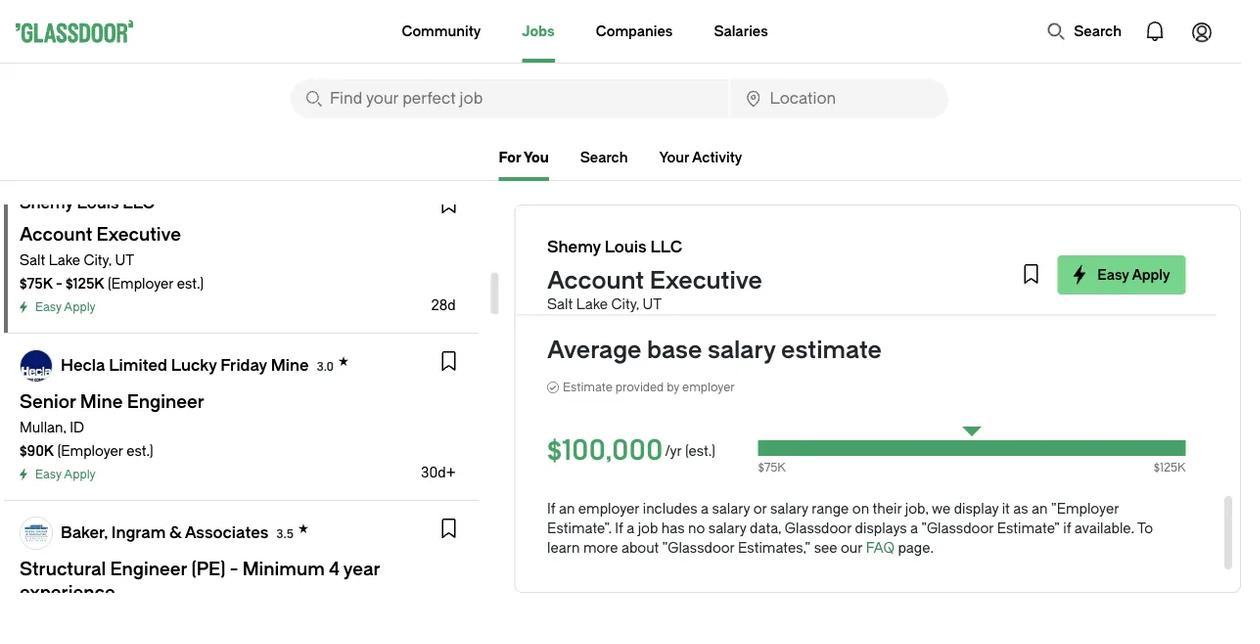 Task type: describe. For each thing, give the bounding box(es) containing it.
base
[[647, 337, 702, 364]]

on
[[852, 501, 869, 517]]

apply for 28d
[[64, 301, 96, 314]]

as
[[1014, 501, 1029, 517]]

see
[[814, 540, 837, 556]]

est.) inside salt lake city, ut $75k - $125k (employer est.)
[[177, 276, 204, 292]]

estimate".
[[547, 521, 612, 537]]

estimate"
[[997, 521, 1060, 537]]

estimates,"
[[738, 540, 811, 556]]

learn
[[547, 540, 580, 556]]

in
[[649, 204, 661, 220]]

hecla limited lucky friday mine
[[61, 357, 309, 375]]

baker,
[[61, 524, 108, 542]]

mullan,
[[20, 420, 66, 436]]

estimate
[[781, 337, 882, 364]]

28d
[[431, 297, 456, 313]]

more
[[583, 540, 618, 556]]

account executive salt lake city, ut
[[547, 267, 762, 312]]

0 vertical spatial "glassdoor
[[921, 521, 994, 537]]

work
[[547, 204, 581, 220]]

activity
[[693, 149, 743, 166]]

less
[[594, 252, 624, 270]]

salary right or
[[770, 501, 808, 517]]

none field search keyword
[[291, 79, 729, 119]]

salary right no
[[708, 521, 746, 537]]

page.
[[898, 540, 934, 556]]

lucky
[[171, 357, 217, 375]]

hecla limited lucky friday mine logo image
[[21, 351, 52, 382]]

mullan, id $90k (employer est.)
[[20, 420, 154, 459]]

to
[[1138, 521, 1153, 537]]

apply inside button
[[1132, 267, 1170, 283]]

1 horizontal spatial if
[[615, 521, 623, 537]]

estimate
[[563, 381, 612, 395]]

apply for 30d+
[[64, 468, 96, 482]]

ut inside 'account executive salt lake city, ut'
[[643, 296, 662, 312]]

if
[[1063, 521, 1071, 537]]

/yr
[[665, 443, 682, 459]]

search inside button
[[1075, 23, 1122, 39]]

shemy louis llc for account executive
[[547, 238, 682, 257]]

companies
[[596, 23, 673, 39]]

id
[[70, 420, 84, 436]]

display
[[954, 501, 999, 517]]

easy apply for 30d+
[[35, 468, 96, 482]]

no
[[688, 521, 705, 537]]

$100,000
[[547, 435, 663, 468]]

average base salary estimate
[[547, 337, 882, 364]]

Search keyword field
[[291, 79, 729, 119]]

0 horizontal spatial a
[[627, 521, 634, 537]]

it
[[1002, 501, 1010, 517]]

(est.)
[[685, 443, 716, 459]]

1 vertical spatial $75k
[[758, 461, 786, 475]]

show less button
[[547, 250, 659, 273]]

salaries
[[714, 23, 769, 39]]

salaries link
[[714, 0, 769, 63]]

we
[[932, 501, 951, 517]]

community
[[402, 23, 481, 39]]

if an employer includes a salary or salary range on their job, we display it as an "employer estimate".  if a job has no salary data, glassdoor displays a "glassdoor estimate" if available.  to learn more about "glassdoor estimates," see our
[[547, 501, 1153, 556]]

community link
[[402, 0, 481, 63]]

2 an from the left
[[1032, 501, 1048, 517]]

companies link
[[596, 0, 673, 63]]

easy for 30d+
[[35, 468, 62, 482]]

estimate provided by employer
[[563, 381, 735, 395]]

your activity
[[660, 149, 743, 166]]

$90k
[[20, 443, 54, 459]]

your activity link
[[660, 149, 743, 166]]

ingram
[[111, 524, 166, 542]]

faq link
[[866, 540, 895, 556]]

$100,000 /yr (est.)
[[547, 435, 716, 468]]

their
[[873, 501, 902, 517]]

report
[[1118, 252, 1170, 270]]



Task type: locate. For each thing, give the bounding box(es) containing it.
0 horizontal spatial city,
[[84, 252, 112, 268]]

for you link
[[499, 149, 549, 181]]

none field search location
[[731, 79, 949, 119]]

$125k inside salt lake city, ut $75k - $125k (employer est.)
[[66, 276, 104, 292]]

executive
[[650, 267, 762, 295]]

apply
[[1132, 267, 1170, 283], [64, 301, 96, 314], [64, 468, 96, 482]]

1 none field from the left
[[291, 79, 729, 119]]

friday
[[221, 357, 267, 375]]

1 vertical spatial employer
[[578, 501, 639, 517]]

0 vertical spatial city,
[[84, 252, 112, 268]]

0 horizontal spatial none field
[[291, 79, 729, 119]]

location:
[[584, 204, 646, 220]]

&
[[170, 524, 182, 542]]

$75k
[[20, 276, 53, 292], [758, 461, 786, 475]]

mine
[[271, 357, 309, 375]]

1 vertical spatial $125k
[[1154, 461, 1186, 475]]

louis for salt lake city, ut
[[77, 194, 119, 213]]

report button
[[1086, 250, 1170, 273]]

1 horizontal spatial louis
[[604, 238, 647, 257]]

if
[[547, 501, 555, 517], [615, 521, 623, 537]]

$75k inside salt lake city, ut $75k - $125k (employer est.)
[[20, 276, 53, 292]]

salary left or
[[712, 501, 750, 517]]

for
[[499, 149, 521, 166]]

search button
[[1037, 12, 1132, 51]]

faq page.
[[866, 540, 934, 556]]

0 vertical spatial if
[[547, 501, 555, 517]]

city, inside 'account executive salt lake city, ut'
[[611, 296, 639, 312]]

1 vertical spatial louis
[[604, 238, 647, 257]]

0 vertical spatial employer
[[682, 381, 735, 395]]

jobs
[[522, 23, 555, 39]]

0 vertical spatial easy
[[1098, 267, 1129, 283]]

about
[[621, 540, 659, 556]]

1 vertical spatial easy
[[35, 301, 62, 314]]

includes
[[643, 501, 697, 517]]

1 vertical spatial salt
[[547, 296, 573, 312]]

easy apply for 28d
[[35, 301, 96, 314]]

show less
[[547, 252, 624, 270]]

2 vertical spatial apply
[[64, 468, 96, 482]]

shemy for salt lake city, ut
[[20, 194, 73, 213]]

None field
[[291, 79, 729, 119], [731, 79, 949, 119]]

lake inside 'account executive salt lake city, ut'
[[576, 296, 608, 312]]

louis for account executive
[[604, 238, 647, 257]]

1 vertical spatial easy apply
[[35, 301, 96, 314]]

a left job
[[627, 521, 634, 537]]

1 vertical spatial city,
[[611, 296, 639, 312]]

1 horizontal spatial employer
[[682, 381, 735, 395]]

1 horizontal spatial $75k
[[758, 461, 786, 475]]

0 horizontal spatial llc
[[123, 194, 155, 213]]

1 vertical spatial llc
[[650, 238, 682, 257]]

1 horizontal spatial city,
[[611, 296, 639, 312]]

"glassdoor down no
[[662, 540, 735, 556]]

2 vertical spatial easy apply
[[35, 468, 96, 482]]

a up page.
[[910, 521, 918, 537]]

limited
[[109, 357, 167, 375]]

salt
[[20, 252, 45, 268], [547, 296, 573, 312]]

by
[[667, 381, 679, 395]]

shemy for account executive
[[547, 238, 601, 257]]

louis up salt lake city, ut $75k - $125k (employer est.)
[[77, 194, 119, 213]]

easy apply button
[[1058, 256, 1186, 295]]

est.)
[[177, 276, 204, 292], [127, 443, 154, 459]]

0 horizontal spatial if
[[547, 501, 555, 517]]

faq
[[866, 540, 895, 556]]

or
[[753, 501, 767, 517]]

lake up -
[[49, 252, 80, 268]]

est.) up lucky
[[177, 276, 204, 292]]

employer right by
[[682, 381, 735, 395]]

$75k up or
[[758, 461, 786, 475]]

1 horizontal spatial $125k
[[1154, 461, 1186, 475]]

1 vertical spatial shemy
[[547, 238, 601, 257]]

1 horizontal spatial none field
[[731, 79, 949, 119]]

0 horizontal spatial shemy louis llc
[[20, 194, 155, 213]]

0 horizontal spatial $75k
[[20, 276, 53, 292]]

0 vertical spatial llc
[[123, 194, 155, 213]]

lake inside salt lake city, ut $75k - $125k (employer est.)
[[49, 252, 80, 268]]

Search location field
[[731, 79, 949, 119]]

30d+
[[421, 465, 456, 481]]

shemy louis llc
[[20, 194, 155, 213], [547, 238, 682, 257]]

ut
[[115, 252, 134, 268], [643, 296, 662, 312]]

0 vertical spatial easy apply
[[1098, 267, 1170, 283]]

easy apply inside button
[[1098, 267, 1170, 283]]

jobs link
[[522, 0, 555, 63]]

data,
[[750, 521, 781, 537]]

hecla
[[61, 357, 105, 375]]

-
[[56, 276, 62, 292]]

1 horizontal spatial est.)
[[177, 276, 204, 292]]

0 vertical spatial salt
[[20, 252, 45, 268]]

0 vertical spatial louis
[[77, 194, 119, 213]]

if up more
[[615, 521, 623, 537]]

associates
[[185, 524, 269, 542]]

easy for 28d
[[35, 301, 62, 314]]

shemy louis llc up salt lake city, ut $75k - $125k (employer est.)
[[20, 194, 155, 213]]

range
[[812, 501, 849, 517]]

0 horizontal spatial louis
[[77, 194, 119, 213]]

llc
[[123, 194, 155, 213], [650, 238, 682, 257]]

0 vertical spatial (employer
[[108, 276, 174, 292]]

show
[[547, 252, 590, 270]]

1 horizontal spatial lake
[[576, 296, 608, 312]]

est.) up ingram
[[127, 443, 154, 459]]

glassdoor
[[785, 521, 852, 537]]

1 horizontal spatial a
[[701, 501, 709, 517]]

1 vertical spatial if
[[615, 521, 623, 537]]

work location: in person
[[547, 204, 710, 220]]

displays
[[855, 521, 907, 537]]

2 none field from the left
[[731, 79, 949, 119]]

1 vertical spatial "glassdoor
[[662, 540, 735, 556]]

"glassdoor down we
[[921, 521, 994, 537]]

job,
[[905, 501, 929, 517]]

1 horizontal spatial search
[[1075, 23, 1122, 39]]

0 horizontal spatial shemy
[[20, 194, 73, 213]]

0 vertical spatial $125k
[[66, 276, 104, 292]]

0 horizontal spatial lake
[[49, 252, 80, 268]]

0 vertical spatial est.)
[[177, 276, 204, 292]]

$125k
[[66, 276, 104, 292], [1154, 461, 1186, 475]]

1 vertical spatial lake
[[576, 296, 608, 312]]

1 horizontal spatial llc
[[650, 238, 682, 257]]

0 vertical spatial search
[[1075, 23, 1122, 39]]

llc for account executive
[[650, 238, 682, 257]]

louis down work location: in person
[[604, 238, 647, 257]]

0 vertical spatial apply
[[1132, 267, 1170, 283]]

average
[[547, 337, 641, 364]]

0 horizontal spatial an
[[559, 501, 575, 517]]

3.5
[[277, 527, 294, 541]]

1 vertical spatial ut
[[643, 296, 662, 312]]

0 vertical spatial lake
[[49, 252, 80, 268]]

2 horizontal spatial a
[[910, 521, 918, 537]]

for you
[[499, 149, 549, 166]]

baker, ingram & associates
[[61, 524, 269, 542]]

0 horizontal spatial ut
[[115, 252, 134, 268]]

(employer
[[108, 276, 174, 292], [57, 443, 123, 459]]

1 horizontal spatial salt
[[547, 296, 573, 312]]

louis
[[77, 194, 119, 213], [604, 238, 647, 257]]

(employer right -
[[108, 276, 174, 292]]

shemy louis llc for salt lake city, ut
[[20, 194, 155, 213]]

llc down in
[[650, 238, 682, 257]]

person
[[664, 204, 710, 220]]

an right as
[[1032, 501, 1048, 517]]

an up the estimate".
[[559, 501, 575, 517]]

llc for salt lake city, ut
[[123, 194, 155, 213]]

1 horizontal spatial shemy louis llc
[[547, 238, 682, 257]]

lake down account
[[576, 296, 608, 312]]

employer
[[682, 381, 735, 395], [578, 501, 639, 517]]

0 vertical spatial shemy louis llc
[[20, 194, 155, 213]]

salt inside 'account executive salt lake city, ut'
[[547, 296, 573, 312]]

1 an from the left
[[559, 501, 575, 517]]

provided
[[615, 381, 664, 395]]

shemy
[[20, 194, 73, 213], [547, 238, 601, 257]]

1 horizontal spatial shemy
[[547, 238, 601, 257]]

0 horizontal spatial employer
[[578, 501, 639, 517]]

salt inside salt lake city, ut $75k - $125k (employer est.)
[[20, 252, 45, 268]]

(employer inside mullan, id $90k (employer est.)
[[57, 443, 123, 459]]

search link
[[581, 149, 628, 166]]

0 horizontal spatial "glassdoor
[[662, 540, 735, 556]]

shemy louis llc down location:
[[547, 238, 682, 257]]

job
[[638, 521, 658, 537]]

est.) inside mullan, id $90k (employer est.)
[[127, 443, 154, 459]]

your
[[660, 149, 690, 166]]

ut inside salt lake city, ut $75k - $125k (employer est.)
[[115, 252, 134, 268]]

baker, ingram & associates logo image
[[21, 518, 52, 549]]

shemy down work
[[547, 238, 601, 257]]

"employer
[[1051, 501, 1119, 517]]

1 vertical spatial (employer
[[57, 443, 123, 459]]

available.
[[1075, 521, 1135, 537]]

$75k left -
[[20, 276, 53, 292]]

0 horizontal spatial est.)
[[127, 443, 154, 459]]

0 vertical spatial shemy
[[20, 194, 73, 213]]

0 horizontal spatial salt
[[20, 252, 45, 268]]

if up the estimate".
[[547, 501, 555, 517]]

employer up the estimate".
[[578, 501, 639, 517]]

0 vertical spatial $75k
[[20, 276, 53, 292]]

salary right 'base' on the right bottom of the page
[[708, 337, 776, 364]]

"glassdoor
[[921, 521, 994, 537], [662, 540, 735, 556]]

account
[[547, 267, 644, 295]]

0 vertical spatial ut
[[115, 252, 134, 268]]

has
[[661, 521, 685, 537]]

(employer down id
[[57, 443, 123, 459]]

1 vertical spatial search
[[581, 149, 628, 166]]

2 vertical spatial easy
[[35, 468, 62, 482]]

city, inside salt lake city, ut $75k - $125k (employer est.)
[[84, 252, 112, 268]]

1 vertical spatial est.)
[[127, 443, 154, 459]]

llc up salt lake city, ut $75k - $125k (employer est.)
[[123, 194, 155, 213]]

1 vertical spatial apply
[[64, 301, 96, 314]]

our
[[841, 540, 863, 556]]

search
[[1075, 23, 1122, 39], [581, 149, 628, 166]]

a
[[701, 501, 709, 517], [627, 521, 634, 537], [910, 521, 918, 537]]

1 vertical spatial shemy louis llc
[[547, 238, 682, 257]]

employer inside if an employer includes a salary or salary range on their job, we display it as an "employer estimate".  if a job has no salary data, glassdoor displays a "glassdoor estimate" if available.  to learn more about "glassdoor estimates," see our
[[578, 501, 639, 517]]

a up no
[[701, 501, 709, 517]]

shemy up -
[[20, 194, 73, 213]]

1 horizontal spatial an
[[1032, 501, 1048, 517]]

0 horizontal spatial search
[[581, 149, 628, 166]]

1 horizontal spatial "glassdoor
[[921, 521, 994, 537]]

0 horizontal spatial $125k
[[66, 276, 104, 292]]

3.0
[[317, 360, 334, 374]]

1 horizontal spatial ut
[[643, 296, 662, 312]]

you
[[524, 149, 549, 166]]

easy inside button
[[1098, 267, 1129, 283]]

(employer inside salt lake city, ut $75k - $125k (employer est.)
[[108, 276, 174, 292]]

salt lake city, ut $75k - $125k (employer est.)
[[20, 252, 204, 292]]



Task type: vqa. For each thing, say whether or not it's contained in the screenshot.
Shemy to the left
yes



